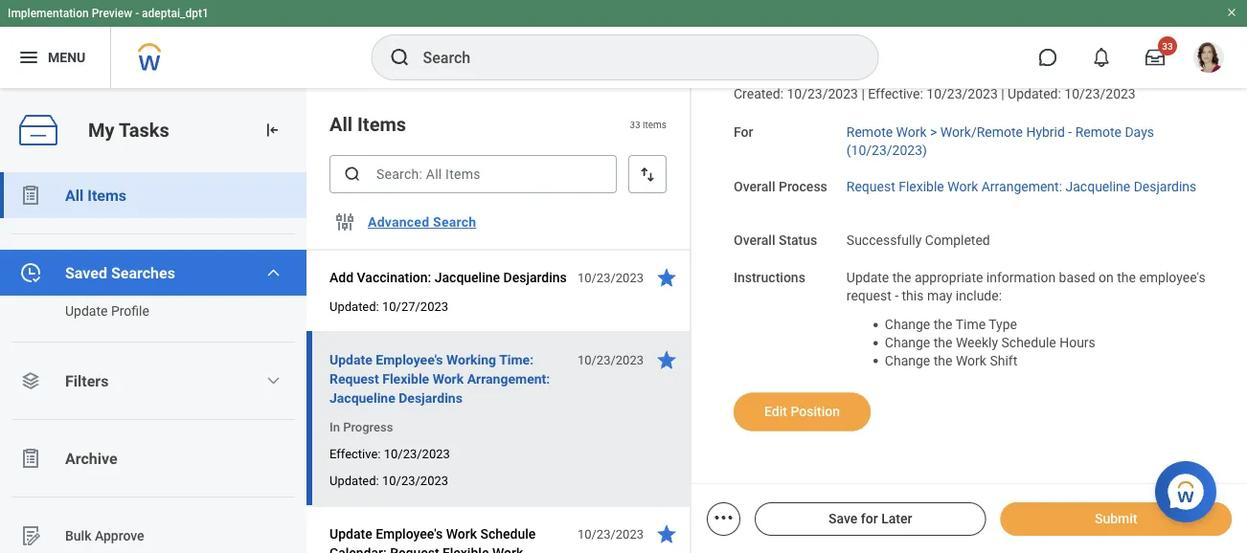 Task type: vqa. For each thing, say whether or not it's contained in the screenshot.
third "Francisco"
no



Task type: describe. For each thing, give the bounding box(es) containing it.
on
[[1099, 270, 1114, 285]]

completed
[[925, 233, 990, 248]]

remote work > work/remote hybrid - remote days (10/23/2023) link
[[847, 120, 1154, 158]]

work inside update employee's work schedule calendar: request flexible wor
[[446, 526, 477, 542]]

transformation import image
[[262, 121, 282, 140]]

overall process
[[734, 178, 827, 194]]

1 change from the top
[[885, 317, 930, 333]]

remote work > work/remote hybrid - remote days (10/23/2023)
[[847, 124, 1154, 158]]

close environment banner image
[[1226, 7, 1238, 18]]

notifications large image
[[1092, 48, 1111, 67]]

calendar:
[[330, 546, 387, 554]]

add
[[330, 270, 354, 285]]

include:
[[956, 288, 1002, 303]]

my
[[88, 119, 115, 141]]

request
[[847, 288, 892, 303]]

star image for update employee's working time: request flexible work arrangement: jacqueline desjardins
[[655, 349, 678, 372]]

updated: for updated: 10/23/2023
[[330, 474, 379, 488]]

updated: 10/27/2023
[[330, 299, 448, 314]]

item list element
[[307, 88, 692, 554]]

update the appropriate information based on the employee's request - this may include:
[[847, 270, 1209, 303]]

update employee's work schedule calendar: request flexible wor button
[[330, 523, 567, 554]]

update for update employee's work schedule calendar: request flexible wor
[[330, 526, 372, 542]]

later
[[881, 512, 912, 527]]

filters
[[65, 372, 109, 390]]

progress
[[343, 420, 393, 434]]

inbox large image
[[1146, 48, 1165, 67]]

employee's
[[1139, 270, 1206, 285]]

time
[[956, 317, 986, 333]]

1 horizontal spatial effective:
[[868, 86, 923, 102]]

may
[[927, 288, 952, 303]]

1 | from the left
[[861, 86, 865, 102]]

rename image
[[19, 525, 42, 548]]

items inside item list element
[[357, 113, 406, 136]]

jacqueline inside update employee's working time: request flexible work arrangement: jacqueline desjardins
[[330, 390, 395, 406]]

submit
[[1095, 512, 1137, 527]]

successfully completed
[[847, 233, 990, 248]]

profile
[[111, 303, 149, 319]]

menu
[[48, 49, 85, 65]]

searches
[[111, 264, 175, 282]]

overall for overall process
[[734, 178, 775, 194]]

implementation preview -   adeptai_dpt1
[[8, 7, 209, 20]]

menu button
[[0, 27, 110, 88]]

request inside 'link'
[[847, 178, 895, 194]]

saved searches button
[[0, 250, 307, 296]]

in
[[330, 420, 340, 434]]

0 vertical spatial updated:
[[1008, 86, 1061, 102]]

perspective image
[[19, 370, 42, 393]]

effective: 10/23/2023
[[330, 447, 450, 461]]

all items inside button
[[65, 186, 126, 205]]

successfully
[[847, 233, 922, 248]]

sort image
[[638, 165, 657, 184]]

work inside update employee's working time: request flexible work arrangement: jacqueline desjardins
[[433, 371, 464, 387]]

- inside menu banner
[[135, 7, 139, 20]]

configure image
[[333, 211, 356, 234]]

vaccination:
[[357, 270, 431, 285]]

hours
[[1060, 335, 1096, 351]]

weekly
[[956, 335, 998, 351]]

change the time type change the weekly schedule hours change the work shift
[[885, 317, 1096, 369]]

edit
[[764, 404, 787, 420]]

update employee's work schedule calendar: request flexible wor
[[330, 526, 547, 554]]

edit position button
[[734, 393, 871, 431]]

jacqueline inside 'link'
[[1066, 178, 1131, 194]]

work inside change the time type change the weekly schedule hours change the work shift
[[956, 353, 987, 369]]

request flexible work arrangement: jacqueline desjardins
[[847, 178, 1197, 194]]

chevron down image
[[266, 265, 281, 281]]

request inside update employee's working time: request flexible work arrangement: jacqueline desjardins
[[330, 371, 379, 387]]

employee's for request
[[376, 526, 443, 542]]

clock check image
[[19, 261, 42, 284]]

for
[[861, 512, 878, 527]]

archive button
[[0, 436, 307, 482]]

in progress
[[330, 420, 393, 434]]

work inside remote work > work/remote hybrid - remote days (10/23/2023)
[[896, 124, 927, 140]]

Search Workday  search field
[[423, 36, 839, 79]]

flexible inside update employee's working time: request flexible work arrangement: jacqueline desjardins
[[382, 371, 429, 387]]

33 button
[[1134, 36, 1177, 79]]

saved searches
[[65, 264, 175, 282]]

schedule inside update employee's work schedule calendar: request flexible wor
[[480, 526, 536, 542]]

all inside 'all items' button
[[65, 186, 84, 205]]

clipboard image for all items
[[19, 184, 42, 207]]

update for update profile
[[65, 303, 108, 319]]

the up this
[[892, 270, 911, 285]]

employee's for flexible
[[376, 352, 443, 368]]

33 for 33
[[1162, 40, 1173, 52]]

search image inside menu banner
[[388, 46, 411, 69]]

working
[[446, 352, 496, 368]]

- inside remote work > work/remote hybrid - remote days (10/23/2023)
[[1068, 124, 1072, 140]]

chevron down image
[[266, 374, 281, 389]]

work inside 'link'
[[948, 178, 978, 194]]

star image for add vaccination: jacqueline desjardins
[[655, 266, 678, 289]]

request flexible work arrangement: jacqueline desjardins link
[[847, 175, 1197, 194]]

this
[[902, 288, 924, 303]]

implementation
[[8, 7, 89, 20]]

justify image
[[17, 46, 40, 69]]

tasks
[[119, 119, 169, 141]]

appropriate
[[915, 270, 983, 285]]

profile logan mcneil image
[[1194, 42, 1224, 77]]

position
[[791, 404, 840, 420]]

all items inside item list element
[[330, 113, 406, 136]]

all items button
[[0, 172, 307, 218]]

Search: All Items text field
[[330, 155, 617, 193]]

jacqueline inside "button"
[[435, 270, 500, 285]]

10/27/2023
[[382, 299, 448, 314]]

bulk approve link
[[0, 513, 307, 554]]

created:
[[734, 86, 784, 102]]



Task type: locate. For each thing, give the bounding box(es) containing it.
0 vertical spatial 33
[[1162, 40, 1173, 52]]

update up request
[[847, 270, 889, 285]]

overall status element
[[847, 221, 990, 250]]

2 employee's from the top
[[376, 526, 443, 542]]

2 overall from the top
[[734, 233, 775, 248]]

1 vertical spatial jacqueline
[[435, 270, 500, 285]]

1 vertical spatial desjardins
[[503, 270, 567, 285]]

1 vertical spatial search image
[[343, 165, 362, 184]]

all inside item list element
[[330, 113, 353, 136]]

saved
[[65, 264, 107, 282]]

overall
[[734, 178, 775, 194], [734, 233, 775, 248]]

add vaccination: jacqueline desjardins
[[330, 270, 567, 285]]

jacqueline down search
[[435, 270, 500, 285]]

clipboard image left archive at left
[[19, 447, 42, 470]]

effective:
[[868, 86, 923, 102], [330, 447, 381, 461]]

0 vertical spatial -
[[135, 7, 139, 20]]

clipboard image up clock check image
[[19, 184, 42, 207]]

update profile button
[[0, 296, 287, 327]]

time:
[[499, 352, 534, 368]]

updated: down effective: 10/23/2023
[[330, 474, 379, 488]]

work left >
[[896, 124, 927, 140]]

all
[[330, 113, 353, 136], [65, 186, 84, 205]]

0 horizontal spatial -
[[135, 7, 139, 20]]

advanced search
[[368, 214, 476, 230]]

33 inside item list element
[[630, 119, 640, 130]]

all up saved
[[65, 186, 84, 205]]

2 | from the left
[[1001, 86, 1004, 102]]

1 horizontal spatial items
[[357, 113, 406, 136]]

1 horizontal spatial all
[[330, 113, 353, 136]]

1 star image from the top
[[655, 266, 678, 289]]

flexible inside update employee's work schedule calendar: request flexible wor
[[443, 546, 489, 554]]

search image
[[388, 46, 411, 69], [343, 165, 362, 184]]

1 horizontal spatial flexible
[[443, 546, 489, 554]]

archive
[[65, 450, 117, 468]]

0 horizontal spatial |
[[861, 86, 865, 102]]

1 vertical spatial schedule
[[480, 526, 536, 542]]

1 vertical spatial flexible
[[382, 371, 429, 387]]

>
[[930, 124, 937, 140]]

2 vertical spatial updated:
[[330, 474, 379, 488]]

items inside button
[[87, 186, 126, 205]]

bulk approve
[[65, 528, 144, 544]]

days
[[1125, 124, 1154, 140]]

- right hybrid
[[1068, 124, 1072, 140]]

employee's inside update employee's working time: request flexible work arrangement: jacqueline desjardins
[[376, 352, 443, 368]]

update for update employee's working time: request flexible work arrangement: jacqueline desjardins
[[330, 352, 372, 368]]

the left time in the right bottom of the page
[[934, 317, 953, 333]]

33 for 33 items
[[630, 119, 640, 130]]

| up (10/23/2023)
[[861, 86, 865, 102]]

| up work/remote
[[1001, 86, 1004, 102]]

related actions image
[[712, 507, 735, 530]]

2 horizontal spatial jacqueline
[[1066, 178, 1131, 194]]

desjardins down days
[[1134, 178, 1197, 194]]

overall left process
[[734, 178, 775, 194]]

0 horizontal spatial request
[[330, 371, 379, 387]]

desjardins inside "button"
[[503, 270, 567, 285]]

update down saved
[[65, 303, 108, 319]]

0 vertical spatial jacqueline
[[1066, 178, 1131, 194]]

33 items
[[630, 119, 667, 130]]

based
[[1059, 270, 1095, 285]]

1 horizontal spatial |
[[1001, 86, 1004, 102]]

effective: inside item list element
[[330, 447, 381, 461]]

33
[[1162, 40, 1173, 52], [630, 119, 640, 130]]

2 vertical spatial change
[[885, 353, 930, 369]]

0 vertical spatial search image
[[388, 46, 411, 69]]

work down working
[[433, 371, 464, 387]]

save for later
[[829, 512, 912, 527]]

process
[[779, 178, 827, 194]]

work
[[896, 124, 927, 140], [948, 178, 978, 194], [956, 353, 987, 369], [433, 371, 464, 387], [446, 526, 477, 542]]

1 remote from the left
[[847, 124, 893, 140]]

2 vertical spatial flexible
[[443, 546, 489, 554]]

the right the on
[[1117, 270, 1136, 285]]

update
[[847, 270, 889, 285], [65, 303, 108, 319], [330, 352, 372, 368], [330, 526, 372, 542]]

request right 'calendar:'
[[390, 546, 439, 554]]

0 vertical spatial schedule
[[1001, 335, 1056, 351]]

updated: down add
[[330, 299, 379, 314]]

change
[[885, 317, 930, 333], [885, 335, 930, 351], [885, 353, 930, 369]]

2 vertical spatial jacqueline
[[330, 390, 395, 406]]

edit position
[[764, 404, 840, 420]]

2 horizontal spatial desjardins
[[1134, 178, 1197, 194]]

0 horizontal spatial search image
[[343, 165, 362, 184]]

33 left profile logan mcneil image
[[1162, 40, 1173, 52]]

save
[[829, 512, 858, 527]]

update down updated: 10/27/2023 on the bottom of the page
[[330, 352, 372, 368]]

add vaccination: jacqueline desjardins button
[[330, 266, 567, 289]]

work up completed
[[948, 178, 978, 194]]

update up 'calendar:'
[[330, 526, 372, 542]]

1 horizontal spatial -
[[895, 288, 899, 303]]

1 vertical spatial change
[[885, 335, 930, 351]]

preview
[[92, 7, 132, 20]]

2 star image from the top
[[655, 349, 678, 372]]

2 vertical spatial star image
[[655, 523, 678, 546]]

star image
[[655, 266, 678, 289], [655, 349, 678, 372], [655, 523, 678, 546]]

update inside update employee's working time: request flexible work arrangement: jacqueline desjardins
[[330, 352, 372, 368]]

1 vertical spatial employee's
[[376, 526, 443, 542]]

1 vertical spatial star image
[[655, 349, 678, 372]]

0 vertical spatial employee's
[[376, 352, 443, 368]]

0 vertical spatial items
[[357, 113, 406, 136]]

advanced
[[368, 214, 429, 230]]

request up in progress
[[330, 371, 379, 387]]

0 vertical spatial clipboard image
[[19, 184, 42, 207]]

1 vertical spatial arrangement:
[[467, 371, 550, 387]]

arrangement: down remote work > work/remote hybrid - remote days (10/23/2023)
[[982, 178, 1062, 194]]

clipboard image
[[19, 184, 42, 207], [19, 447, 42, 470]]

search image inside item list element
[[343, 165, 362, 184]]

0 horizontal spatial arrangement:
[[467, 371, 550, 387]]

2 vertical spatial -
[[895, 288, 899, 303]]

schedule
[[1001, 335, 1056, 351], [480, 526, 536, 542]]

jacqueline down days
[[1066, 178, 1131, 194]]

all items
[[330, 113, 406, 136], [65, 186, 126, 205]]

1 vertical spatial clipboard image
[[19, 447, 42, 470]]

1 employee's from the top
[[376, 352, 443, 368]]

2 horizontal spatial -
[[1068, 124, 1072, 140]]

1 vertical spatial -
[[1068, 124, 1072, 140]]

2 vertical spatial desjardins
[[399, 390, 463, 406]]

request inside update employee's work schedule calendar: request flexible wor
[[390, 546, 439, 554]]

effective: up (10/23/2023)
[[868, 86, 923, 102]]

0 vertical spatial overall
[[734, 178, 775, 194]]

1 vertical spatial items
[[87, 186, 126, 205]]

all right transformation import icon
[[330, 113, 353, 136]]

2 horizontal spatial request
[[847, 178, 895, 194]]

the left shift
[[934, 353, 953, 369]]

2 horizontal spatial flexible
[[899, 178, 944, 194]]

employee's
[[376, 352, 443, 368], [376, 526, 443, 542]]

the left weekly
[[934, 335, 953, 351]]

0 horizontal spatial desjardins
[[399, 390, 463, 406]]

flexible inside request flexible work arrangement: jacqueline desjardins 'link'
[[899, 178, 944, 194]]

clipboard image inside 'all items' button
[[19, 184, 42, 207]]

1 horizontal spatial desjardins
[[503, 270, 567, 285]]

0 horizontal spatial effective:
[[330, 447, 381, 461]]

0 horizontal spatial remote
[[847, 124, 893, 140]]

approve
[[95, 528, 144, 544]]

0 horizontal spatial items
[[87, 186, 126, 205]]

items
[[357, 113, 406, 136], [87, 186, 126, 205]]

update inside update the appropriate information based on the employee's request - this may include:
[[847, 270, 889, 285]]

work down updated: 10/23/2023
[[446, 526, 477, 542]]

overall status
[[734, 233, 817, 248]]

1 horizontal spatial remote
[[1075, 124, 1122, 140]]

33 inside button
[[1162, 40, 1173, 52]]

desjardins
[[1134, 178, 1197, 194], [503, 270, 567, 285], [399, 390, 463, 406]]

updated: for updated: 10/27/2023
[[330, 299, 379, 314]]

save for later button
[[755, 503, 986, 536]]

updated:
[[1008, 86, 1061, 102], [330, 299, 379, 314], [330, 474, 379, 488]]

desjardins up time:
[[503, 270, 567, 285]]

0 vertical spatial all items
[[330, 113, 406, 136]]

(10/23/2023)
[[847, 142, 927, 158]]

list containing all items
[[0, 172, 307, 554]]

employee's down 10/27/2023
[[376, 352, 443, 368]]

desjardins inside update employee's working time: request flexible work arrangement: jacqueline desjardins
[[399, 390, 463, 406]]

updated: up hybrid
[[1008, 86, 1061, 102]]

jacqueline up in progress
[[330, 390, 395, 406]]

update inside update employee's work schedule calendar: request flexible wor
[[330, 526, 372, 542]]

remote left days
[[1075, 124, 1122, 140]]

shift
[[990, 353, 1018, 369]]

remote
[[847, 124, 893, 140], [1075, 124, 1122, 140]]

- right preview at the left top of the page
[[135, 7, 139, 20]]

1 horizontal spatial schedule
[[1001, 335, 1056, 351]]

0 vertical spatial star image
[[655, 266, 678, 289]]

0 horizontal spatial all
[[65, 186, 84, 205]]

search
[[433, 214, 476, 230]]

0 horizontal spatial jacqueline
[[330, 390, 395, 406]]

1 horizontal spatial search image
[[388, 46, 411, 69]]

overall for overall status
[[734, 233, 775, 248]]

menu banner
[[0, 0, 1247, 88]]

- inside update the appropriate information based on the employee's request - this may include:
[[895, 288, 899, 303]]

advanced search button
[[360, 203, 484, 241]]

1 vertical spatial effective:
[[330, 447, 381, 461]]

0 vertical spatial all
[[330, 113, 353, 136]]

1 vertical spatial updated:
[[330, 299, 379, 314]]

submit button
[[1001, 503, 1232, 536]]

0 vertical spatial request
[[847, 178, 895, 194]]

arrangement: down time:
[[467, 371, 550, 387]]

created: 10/23/2023 | effective: 10/23/2023 | updated: 10/23/2023
[[734, 86, 1136, 102]]

2 remote from the left
[[1075, 124, 1122, 140]]

arrangement:
[[982, 178, 1062, 194], [467, 371, 550, 387]]

hybrid
[[1026, 124, 1065, 140]]

3 star image from the top
[[655, 523, 678, 546]]

jacqueline
[[1066, 178, 1131, 194], [435, 270, 500, 285], [330, 390, 395, 406]]

desjardins down working
[[399, 390, 463, 406]]

1 clipboard image from the top
[[19, 184, 42, 207]]

0 vertical spatial change
[[885, 317, 930, 333]]

update for update the appropriate information based on the employee's request - this may include:
[[847, 270, 889, 285]]

2 change from the top
[[885, 335, 930, 351]]

-
[[135, 7, 139, 20], [1068, 124, 1072, 140], [895, 288, 899, 303]]

0 vertical spatial effective:
[[868, 86, 923, 102]]

filters button
[[0, 358, 307, 404]]

schedule inside change the time type change the weekly schedule hours change the work shift
[[1001, 335, 1056, 351]]

flexible
[[899, 178, 944, 194], [382, 371, 429, 387], [443, 546, 489, 554]]

update employee's working time: request flexible work arrangement: jacqueline desjardins button
[[330, 349, 567, 410]]

1 horizontal spatial 33
[[1162, 40, 1173, 52]]

adeptai_dpt1
[[142, 7, 209, 20]]

instructions
[[734, 270, 805, 285]]

update inside list
[[65, 303, 108, 319]]

33 left items
[[630, 119, 640, 130]]

update employee's working time: request flexible work arrangement: jacqueline desjardins
[[330, 352, 550, 406]]

1 overall from the top
[[734, 178, 775, 194]]

1 horizontal spatial all items
[[330, 113, 406, 136]]

0 vertical spatial flexible
[[899, 178, 944, 194]]

2 clipboard image from the top
[[19, 447, 42, 470]]

remote up (10/23/2023)
[[847, 124, 893, 140]]

0 horizontal spatial 33
[[630, 119, 640, 130]]

work/remote
[[940, 124, 1023, 140]]

clipboard image for archive
[[19, 447, 42, 470]]

request down (10/23/2023)
[[847, 178, 895, 194]]

my tasks
[[88, 119, 169, 141]]

bulk
[[65, 528, 91, 544]]

0 vertical spatial arrangement:
[[982, 178, 1062, 194]]

arrangement: inside update employee's working time: request flexible work arrangement: jacqueline desjardins
[[467, 371, 550, 387]]

1 vertical spatial all
[[65, 186, 84, 205]]

clipboard image inside archive button
[[19, 447, 42, 470]]

list
[[0, 172, 307, 554]]

arrangement: inside 'link'
[[982, 178, 1062, 194]]

3 change from the top
[[885, 353, 930, 369]]

information
[[986, 270, 1056, 285]]

1 vertical spatial overall
[[734, 233, 775, 248]]

work down weekly
[[956, 353, 987, 369]]

0 vertical spatial desjardins
[[1134, 178, 1197, 194]]

update profile
[[65, 303, 149, 319]]

employee's inside update employee's work schedule calendar: request flexible wor
[[376, 526, 443, 542]]

2 vertical spatial request
[[390, 546, 439, 554]]

effective: down in progress
[[330, 447, 381, 461]]

10/23/2023
[[787, 86, 858, 102], [927, 86, 998, 102], [1064, 86, 1136, 102], [577, 271, 644, 285], [577, 353, 644, 367], [384, 447, 450, 461], [382, 474, 448, 488], [577, 527, 644, 542]]

the
[[892, 270, 911, 285], [1117, 270, 1136, 285], [934, 317, 953, 333], [934, 335, 953, 351], [934, 353, 953, 369]]

1 vertical spatial all items
[[65, 186, 126, 205]]

for
[[734, 124, 753, 140]]

desjardins inside 'link'
[[1134, 178, 1197, 194]]

0 horizontal spatial flexible
[[382, 371, 429, 387]]

1 vertical spatial 33
[[630, 119, 640, 130]]

items
[[643, 119, 667, 130]]

status
[[779, 233, 817, 248]]

1 vertical spatial request
[[330, 371, 379, 387]]

1 horizontal spatial request
[[390, 546, 439, 554]]

employee's up 'calendar:'
[[376, 526, 443, 542]]

1 horizontal spatial jacqueline
[[435, 270, 500, 285]]

0 horizontal spatial schedule
[[480, 526, 536, 542]]

my tasks element
[[0, 88, 307, 554]]

overall up instructions
[[734, 233, 775, 248]]

type
[[989, 317, 1017, 333]]

- left this
[[895, 288, 899, 303]]

updated: 10/23/2023
[[330, 474, 448, 488]]

1 horizontal spatial arrangement:
[[982, 178, 1062, 194]]

|
[[861, 86, 865, 102], [1001, 86, 1004, 102]]

0 horizontal spatial all items
[[65, 186, 126, 205]]



